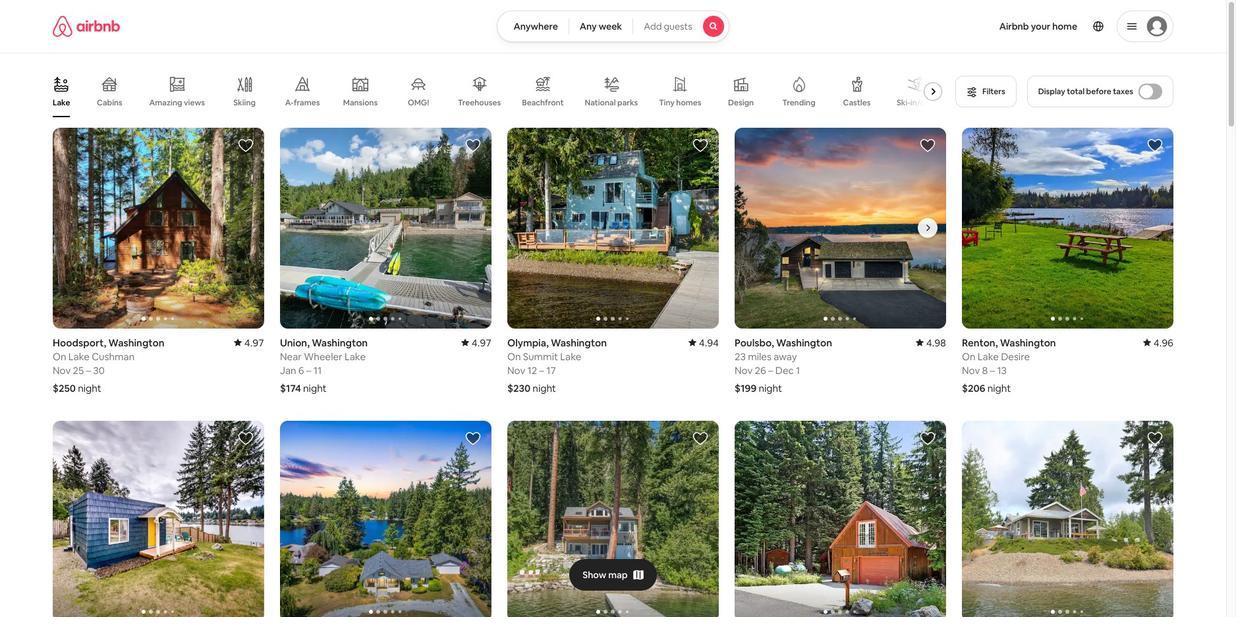 Task type: locate. For each thing, give the bounding box(es) containing it.
lake inside hoodsport, washington on lake cushman nov 25 – 30 $250 night
[[68, 350, 90, 363]]

– inside hoodsport, washington on lake cushman nov 25 – 30 $250 night
[[86, 364, 91, 377]]

night
[[78, 382, 101, 395], [303, 382, 327, 395], [533, 382, 556, 395], [759, 382, 782, 395], [987, 382, 1011, 395]]

washington up desire
[[1000, 337, 1056, 349]]

night down "26"
[[759, 382, 782, 395]]

anywhere
[[514, 20, 558, 32]]

– for dec
[[768, 364, 773, 377]]

2 washington from the left
[[312, 337, 368, 349]]

filters button
[[955, 76, 1016, 107]]

nov inside poulsbo, washington 23 miles away nov 26 – dec 1 $199 night
[[735, 364, 753, 377]]

4.97 out of 5 average rating image left union,
[[234, 337, 264, 349]]

design
[[728, 98, 754, 108]]

nov inside hoodsport, washington on lake cushman nov 25 – 30 $250 night
[[53, 364, 71, 377]]

night down 30
[[78, 382, 101, 395]]

map
[[608, 569, 628, 581]]

ski-
[[897, 98, 911, 108]]

parks
[[617, 97, 638, 108]]

– for 17
[[539, 364, 544, 377]]

cushman
[[92, 350, 135, 363]]

4.97 left union,
[[244, 337, 264, 349]]

near
[[280, 350, 302, 363]]

3 – from the left
[[539, 364, 544, 377]]

washington inside olympia, washington on summit lake nov 12 – 17 $230 night
[[551, 337, 607, 349]]

washington for 23 miles away
[[776, 337, 832, 349]]

lake right wheeler
[[345, 350, 366, 363]]

desire
[[1001, 350, 1030, 363]]

show
[[583, 569, 606, 581]]

any week
[[580, 20, 622, 32]]

$199
[[735, 382, 757, 395]]

washington inside renton, washington on lake desire nov 8 – 13 $206 night
[[1000, 337, 1056, 349]]

airbnb
[[999, 20, 1029, 32]]

add to wishlist: shelton, washington image
[[1147, 431, 1163, 447]]

washington up 17
[[551, 337, 607, 349]]

taxes
[[1113, 86, 1133, 97]]

anywhere button
[[497, 11, 569, 42]]

2 – from the left
[[306, 364, 311, 377]]

5 – from the left
[[990, 364, 995, 377]]

nov left 12 at the bottom left of page
[[507, 364, 525, 377]]

night down 17
[[533, 382, 556, 395]]

1 4.97 out of 5 average rating image from the left
[[234, 337, 264, 349]]

total
[[1067, 86, 1085, 97]]

night down 13
[[987, 382, 1011, 395]]

night inside olympia, washington on summit lake nov 12 – 17 $230 night
[[533, 382, 556, 395]]

4 nov from the left
[[962, 364, 980, 377]]

3 on from the left
[[962, 350, 976, 363]]

2 4.97 out of 5 average rating image from the left
[[461, 337, 492, 349]]

hoodsport,
[[53, 337, 106, 349]]

washington up away
[[776, 337, 832, 349]]

olympia, washington on summit lake nov 12 – 17 $230 night
[[507, 337, 607, 395]]

away
[[774, 350, 797, 363]]

add to wishlist: lakewood, washington image
[[238, 431, 254, 447]]

washington for near wheeler lake
[[312, 337, 368, 349]]

4.97 out of 5 average rating image for hoodsport, washington on lake cushman nov 25 – 30 $250 night
[[234, 337, 264, 349]]

national parks
[[585, 97, 638, 108]]

0 horizontal spatial 4.97 out of 5 average rating image
[[234, 337, 264, 349]]

1 horizontal spatial 4.97
[[472, 337, 492, 349]]

0 horizontal spatial 4.97
[[244, 337, 264, 349]]

2 nov from the left
[[507, 364, 525, 377]]

tiny homes
[[659, 98, 701, 108]]

3 washington from the left
[[551, 337, 607, 349]]

5 washington from the left
[[1000, 337, 1056, 349]]

12
[[527, 364, 537, 377]]

on inside olympia, washington on summit lake nov 12 – 17 $230 night
[[507, 350, 521, 363]]

lake up 8
[[978, 350, 999, 363]]

any week button
[[568, 11, 633, 42]]

4 washington from the left
[[776, 337, 832, 349]]

4.98
[[926, 337, 946, 349]]

nov
[[53, 364, 71, 377], [507, 364, 525, 377], [735, 364, 753, 377], [962, 364, 980, 377]]

– inside union, washington near wheeler lake jan 6 – 11 $174 night
[[306, 364, 311, 377]]

washington for on lake cushman
[[108, 337, 164, 349]]

on down hoodsport,
[[53, 350, 66, 363]]

nov left 25
[[53, 364, 71, 377]]

– inside olympia, washington on summit lake nov 12 – 17 $230 night
[[539, 364, 544, 377]]

lake
[[53, 98, 70, 108], [68, 350, 90, 363], [345, 350, 366, 363], [560, 350, 581, 363], [978, 350, 999, 363]]

4.97
[[244, 337, 264, 349], [472, 337, 492, 349]]

add to wishlist: snoqualmie pass, washington image
[[920, 431, 936, 447]]

4 – from the left
[[768, 364, 773, 377]]

washington
[[108, 337, 164, 349], [312, 337, 368, 349], [551, 337, 607, 349], [776, 337, 832, 349], [1000, 337, 1056, 349]]

night inside hoodsport, washington on lake cushman nov 25 – 30 $250 night
[[78, 382, 101, 395]]

on for on summit lake
[[507, 350, 521, 363]]

4.97 out of 5 average rating image
[[234, 337, 264, 349], [461, 337, 492, 349]]

3 night from the left
[[533, 382, 556, 395]]

nov left 8
[[962, 364, 980, 377]]

None search field
[[497, 11, 729, 42]]

4.97 for hoodsport, washington on lake cushman nov 25 – 30 $250 night
[[244, 337, 264, 349]]

add to wishlist: hoodsport, washington image
[[238, 138, 254, 154]]

dec
[[775, 364, 794, 377]]

treehouses
[[458, 98, 501, 108]]

1 horizontal spatial 4.97 out of 5 average rating image
[[461, 337, 492, 349]]

filters
[[982, 86, 1005, 97]]

2 horizontal spatial on
[[962, 350, 976, 363]]

4.97 out of 5 average rating image left olympia,
[[461, 337, 492, 349]]

lake inside olympia, washington on summit lake nov 12 – 17 $230 night
[[560, 350, 581, 363]]

nov down 23
[[735, 364, 753, 377]]

1 nov from the left
[[53, 364, 71, 377]]

on down renton,
[[962, 350, 976, 363]]

2 on from the left
[[507, 350, 521, 363]]

8
[[982, 364, 988, 377]]

skiing
[[233, 98, 256, 108]]

group containing amazing views
[[53, 66, 948, 117]]

add
[[644, 20, 662, 32]]

views
[[184, 97, 205, 108]]

1 on from the left
[[53, 350, 66, 363]]

washington up wheeler
[[312, 337, 368, 349]]

5 night from the left
[[987, 382, 1011, 395]]

on inside renton, washington on lake desire nov 8 – 13 $206 night
[[962, 350, 976, 363]]

– right "26"
[[768, 364, 773, 377]]

2 4.97 from the left
[[472, 337, 492, 349]]

1 night from the left
[[78, 382, 101, 395]]

– right 8
[[990, 364, 995, 377]]

2 night from the left
[[303, 382, 327, 395]]

– left 17
[[539, 364, 544, 377]]

night for $250
[[78, 382, 101, 395]]

– right 6
[[306, 364, 311, 377]]

1 washington from the left
[[108, 337, 164, 349]]

washington inside hoodsport, washington on lake cushman nov 25 – 30 $250 night
[[108, 337, 164, 349]]

washington inside union, washington near wheeler lake jan 6 – 11 $174 night
[[312, 337, 368, 349]]

washington up cushman
[[108, 337, 164, 349]]

lake left 'cabins'
[[53, 98, 70, 108]]

4 night from the left
[[759, 382, 782, 395]]

30
[[93, 364, 105, 377]]

4.94 out of 5 average rating image
[[688, 337, 719, 349]]

night inside renton, washington on lake desire nov 8 – 13 $206 night
[[987, 382, 1011, 395]]

add to wishlist: poulsbo, washington image
[[920, 138, 936, 154]]

on
[[53, 350, 66, 363], [507, 350, 521, 363], [962, 350, 976, 363]]

$174
[[280, 382, 301, 395]]

0 horizontal spatial on
[[53, 350, 66, 363]]

display total before taxes
[[1038, 86, 1133, 97]]

– for 11
[[306, 364, 311, 377]]

nov for nov 12 – 17
[[507, 364, 525, 377]]

nov inside renton, washington on lake desire nov 8 – 13 $206 night
[[962, 364, 980, 377]]

union,
[[280, 337, 310, 349]]

show map button
[[569, 559, 657, 591]]

display
[[1038, 86, 1065, 97]]

night down 11
[[303, 382, 327, 395]]

on down olympia,
[[507, 350, 521, 363]]

group
[[53, 66, 948, 117], [53, 128, 264, 329], [280, 128, 492, 329], [507, 128, 719, 329], [735, 128, 946, 329], [962, 128, 1173, 329], [53, 421, 264, 617], [280, 421, 492, 617], [507, 421, 719, 617], [735, 421, 946, 617], [962, 421, 1173, 617]]

airbnb your home
[[999, 20, 1077, 32]]

any
[[580, 20, 597, 32]]

washington inside poulsbo, washington 23 miles away nov 26 – dec 1 $199 night
[[776, 337, 832, 349]]

on inside hoodsport, washington on lake cushman nov 25 – 30 $250 night
[[53, 350, 66, 363]]

– inside renton, washington on lake desire nov 8 – 13 $206 night
[[990, 364, 995, 377]]

1 horizontal spatial on
[[507, 350, 521, 363]]

– inside poulsbo, washington 23 miles away nov 26 – dec 1 $199 night
[[768, 364, 773, 377]]

none search field containing anywhere
[[497, 11, 729, 42]]

lake down hoodsport,
[[68, 350, 90, 363]]

your
[[1031, 20, 1050, 32]]

1 – from the left
[[86, 364, 91, 377]]

lake right the summit
[[560, 350, 581, 363]]

night inside union, washington near wheeler lake jan 6 – 11 $174 night
[[303, 382, 327, 395]]

night for $206
[[987, 382, 1011, 395]]

nov inside olympia, washington on summit lake nov 12 – 17 $230 night
[[507, 364, 525, 377]]

–
[[86, 364, 91, 377], [306, 364, 311, 377], [539, 364, 544, 377], [768, 364, 773, 377], [990, 364, 995, 377]]

4.97 left olympia,
[[472, 337, 492, 349]]

1 4.97 from the left
[[244, 337, 264, 349]]

4.94
[[699, 337, 719, 349]]

3 nov from the left
[[735, 364, 753, 377]]

– right 25
[[86, 364, 91, 377]]

summit
[[523, 350, 558, 363]]

– for 30
[[86, 364, 91, 377]]

night inside poulsbo, washington 23 miles away nov 26 – dec 1 $199 night
[[759, 382, 782, 395]]



Task type: describe. For each thing, give the bounding box(es) containing it.
poulsbo, washington 23 miles away nov 26 – dec 1 $199 night
[[735, 337, 832, 395]]

add to wishlist: leavenworth, washington image
[[692, 431, 708, 447]]

nov for nov 25 – 30
[[53, 364, 71, 377]]

homes
[[676, 98, 701, 108]]

13
[[997, 364, 1007, 377]]

ski-in/out
[[897, 98, 933, 108]]

guests
[[664, 20, 692, 32]]

mansions
[[343, 98, 378, 108]]

amazing views
[[149, 97, 205, 108]]

amazing
[[149, 97, 182, 108]]

17
[[546, 364, 556, 377]]

washington for on summit lake
[[551, 337, 607, 349]]

add to wishlist: stanwood, washington image
[[465, 431, 481, 447]]

6
[[298, 364, 304, 377]]

4.96 out of 5 average rating image
[[1143, 337, 1173, 349]]

show map
[[583, 569, 628, 581]]

profile element
[[745, 0, 1173, 53]]

renton, washington on lake desire nov 8 – 13 $206 night
[[962, 337, 1056, 395]]

trending
[[782, 98, 815, 108]]

night for $230
[[533, 382, 556, 395]]

a-frames
[[285, 98, 320, 108]]

1
[[796, 364, 800, 377]]

add to wishlist: renton, washington image
[[1147, 138, 1163, 154]]

night for $174
[[303, 382, 327, 395]]

4.96
[[1154, 337, 1173, 349]]

add guests button
[[633, 11, 729, 42]]

union, washington near wheeler lake jan 6 – 11 $174 night
[[280, 337, 368, 395]]

castles
[[843, 98, 871, 108]]

olympia,
[[507, 337, 549, 349]]

23
[[735, 350, 746, 363]]

national
[[585, 97, 616, 108]]

poulsbo,
[[735, 337, 774, 349]]

before
[[1086, 86, 1111, 97]]

omg!
[[408, 98, 429, 108]]

add to wishlist: union, washington image
[[465, 138, 481, 154]]

in/out
[[910, 98, 933, 108]]

26
[[755, 364, 766, 377]]

$250
[[53, 382, 76, 395]]

frames
[[294, 98, 320, 108]]

hoodsport, washington on lake cushman nov 25 – 30 $250 night
[[53, 337, 164, 395]]

lake inside union, washington near wheeler lake jan 6 – 11 $174 night
[[345, 350, 366, 363]]

renton,
[[962, 337, 998, 349]]

add guests
[[644, 20, 692, 32]]

– for 13
[[990, 364, 995, 377]]

nov for nov 8 – 13
[[962, 364, 980, 377]]

4.97 out of 5 average rating image for union, washington near wheeler lake jan 6 – 11 $174 night
[[461, 337, 492, 349]]

cabins
[[97, 98, 122, 108]]

$206
[[962, 382, 985, 395]]

add to wishlist: olympia, washington image
[[692, 138, 708, 154]]

25
[[73, 364, 84, 377]]

wheeler
[[304, 350, 342, 363]]

11
[[313, 364, 322, 377]]

washington for on lake desire
[[1000, 337, 1056, 349]]

miles
[[748, 350, 771, 363]]

jan
[[280, 364, 296, 377]]

a-
[[285, 98, 294, 108]]

airbnb your home link
[[991, 13, 1085, 40]]

4.97 for union, washington near wheeler lake jan 6 – 11 $174 night
[[472, 337, 492, 349]]

home
[[1052, 20, 1077, 32]]

on for on lake cushman
[[53, 350, 66, 363]]

$230
[[507, 382, 530, 395]]

lake inside renton, washington on lake desire nov 8 – 13 $206 night
[[978, 350, 999, 363]]

beachfront
[[522, 98, 564, 108]]

4.98 out of 5 average rating image
[[916, 337, 946, 349]]

week
[[599, 20, 622, 32]]

nov for nov 26 – dec 1
[[735, 364, 753, 377]]

tiny
[[659, 98, 675, 108]]

on for on lake desire
[[962, 350, 976, 363]]



Task type: vqa. For each thing, say whether or not it's contained in the screenshot.
Terms Of Use link
no



